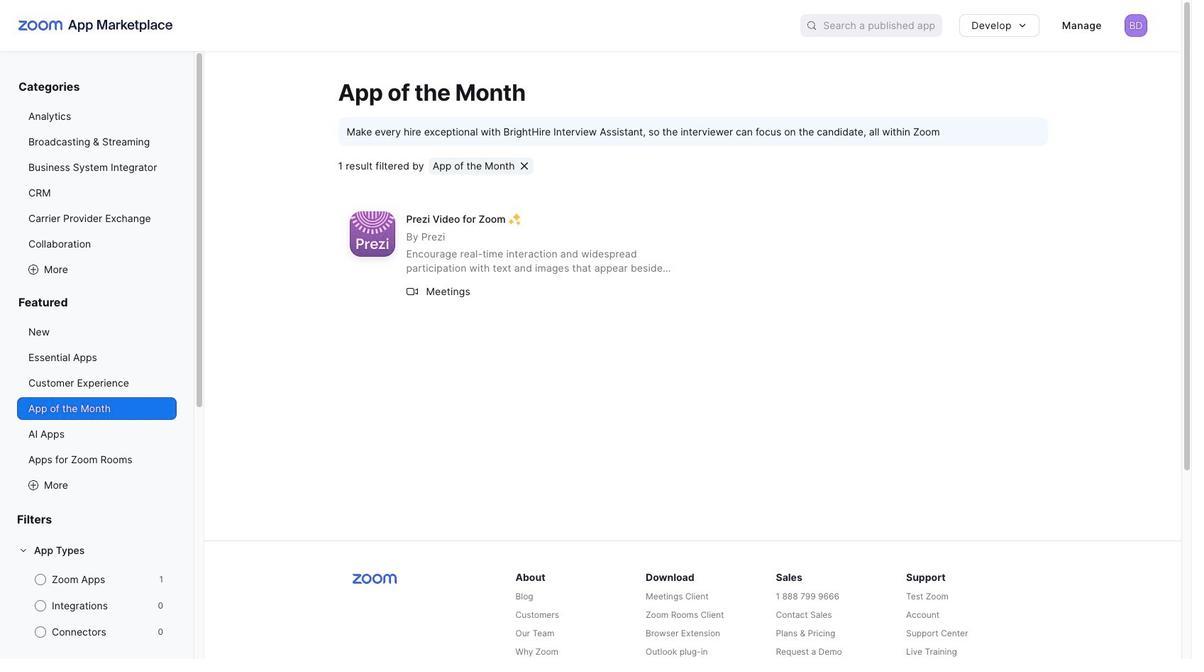 Task type: locate. For each thing, give the bounding box(es) containing it.
banner
[[0, 0, 1182, 51]]

Search text field
[[823, 15, 943, 36]]

current user is barb dwyer element
[[1125, 14, 1148, 37]]

search a published app element
[[801, 14, 943, 37]]



Task type: vqa. For each thing, say whether or not it's contained in the screenshot.
banner
yes



